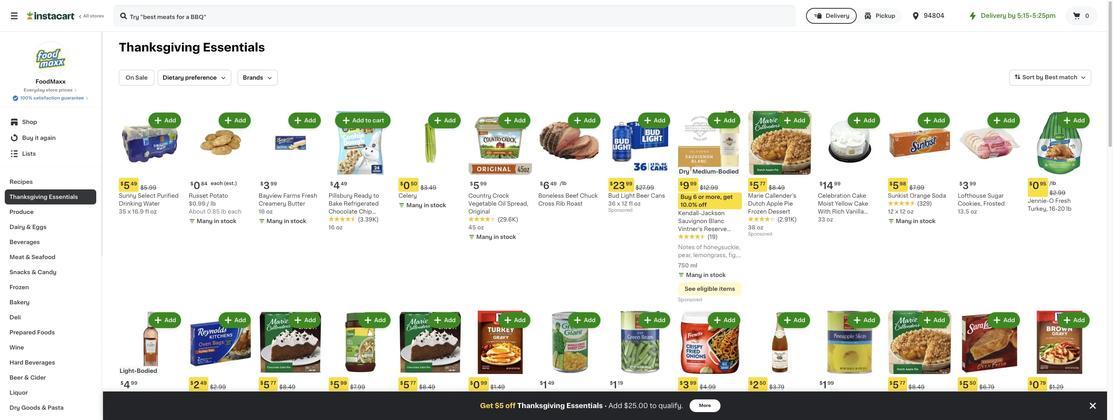 Task type: vqa. For each thing, say whether or not it's contained in the screenshot.


Task type: describe. For each thing, give the bounding box(es) containing it.
$0.99
[[189, 201, 206, 206]]

6 inside french's® original crispy fried onions 6 oz
[[678, 408, 682, 414]]

$ inside $ 14 99
[[820, 181, 823, 186]]

100% satisfaction guarantee button
[[12, 94, 89, 101]]

service type group
[[806, 8, 902, 24]]

12 inside bud light beer cans 36 x 12 fl oz
[[622, 201, 628, 206]]

medium-
[[693, 169, 719, 174]]

everyday store prices link
[[24, 87, 77, 94]]

1 horizontal spatial $ 5 99
[[470, 181, 487, 190]]

50 for 5
[[970, 381, 976, 386]]

shop
[[22, 119, 37, 125]]

get $5 off thanksgiving essentials • add $25.00 to qualify.
[[480, 402, 683, 409]]

0 vertical spatial cake
[[852, 193, 866, 198]]

select for sunny select sliced pineapple in pineapple juice
[[837, 392, 855, 398]]

1 vertical spatial thanksgiving essentials
[[10, 194, 78, 200]]

drinking
[[119, 201, 142, 206]]

2 bouillon from the top
[[329, 416, 351, 420]]

in inside product "group"
[[704, 272, 709, 278]]

refrigerated
[[344, 201, 379, 206]]

to inside 'pillsbury ready to bake refrigerated chocolate chip cookie dough'
[[373, 193, 379, 198]]

many in stock down $3.49
[[407, 202, 446, 208]]

buy it again
[[22, 135, 56, 141]]

$ 14 99
[[820, 181, 841, 190]]

buy for mccormick® turkey gravy seasoning mix
[[471, 393, 482, 399]]

1 inside $ 0 79 $1.29 buy 3, get 1 free
[[1061, 393, 1063, 399]]

lofthouse sugar cookies, frosted 13.5 oz
[[958, 193, 1005, 214]]

bayview
[[259, 193, 282, 198]]

product group containing 9
[[678, 111, 742, 304]]

0 for $ 0 79 $1.29 buy 3, get 1 free
[[1033, 380, 1040, 390]]

rib
[[556, 201, 565, 206]]

vanilla
[[846, 209, 864, 214]]

0 vertical spatial chicken
[[329, 400, 351, 406]]

$ 0 50
[[400, 181, 417, 190]]

750 ml
[[678, 263, 698, 268]]

french's®
[[678, 392, 705, 398]]

thanksgiving essentials inside main content
[[119, 42, 265, 53]]

treatment tracker modal dialog
[[103, 391, 1107, 420]]

1 pineapple from the left
[[818, 400, 846, 406]]

knorr
[[329, 392, 344, 398]]

$25.00
[[624, 403, 648, 409]]

stores
[[90, 14, 104, 18]]

stock down russet potato $0.99 / lb about 0.85 lb each on the left of page
[[221, 218, 237, 224]]

green giant sweet corn, whole kernel
[[538, 392, 592, 406]]

99 inside $ 1 99
[[828, 381, 834, 386]]

foods
[[37, 330, 55, 335]]

family
[[135, 410, 153, 415]]

many inside product "group"
[[686, 272, 702, 278]]

pasta
[[48, 405, 64, 411]]

best
[[1045, 75, 1058, 80]]

wine inside the kendall-jackson sauvignon blanc vintner's reserve white wine
[[696, 234, 710, 240]]

& for meat
[[26, 254, 30, 260]]

45 oz
[[469, 224, 484, 230]]

50 for 2
[[760, 381, 766, 386]]

oz inside bud light beer cans 36 x 12 fl oz
[[634, 201, 641, 206]]

buy 6 or more, get 10.0% off for family
[[121, 393, 174, 407]]

many in stock down (29.6k)
[[476, 234, 516, 240]]

$2.99 inside $ 2 49 $2.99 reynolds oven bags, turkey size
[[210, 384, 226, 390]]

russet
[[189, 193, 208, 198]]

1 vertical spatial apple
[[907, 400, 923, 406]]

1 vertical spatial wine
[[10, 345, 24, 350]]

0 vertical spatial beverages
[[10, 239, 40, 245]]

sara lee pie, peach
[[958, 392, 1012, 398]]

delivery for delivery by 5:15-5:25pm
[[981, 13, 1007, 19]]

750
[[678, 263, 689, 268]]

celery
[[399, 193, 417, 198]]

16 inside bayview farms fresh creamery butter 16 oz
[[259, 209, 265, 214]]

oz down "cookie"
[[336, 224, 343, 230]]

free inside $ 0 79 $1.29 buy 3, get 1 free
[[1064, 393, 1076, 399]]

$ inside $ 0 79 $1.29 buy 3, get 1 free
[[1030, 381, 1033, 386]]

oz inside sunny select green beans, cut 14.5 oz
[[621, 408, 628, 414]]

0 for $ 0 99
[[473, 380, 480, 390]]

1 vertical spatial essentials
[[49, 194, 78, 200]]

4 for $ 4 99
[[124, 380, 130, 390]]

lb inside jennie-o fresh turkey, 16-20 lb
[[1067, 206, 1072, 211]]

13.5
[[958, 209, 969, 214]]

original inside country crock vegetable oil spread, original
[[469, 209, 490, 214]]

0 inside 0 button
[[1086, 13, 1090, 19]]

in down bayview farms fresh creamery butter 16 oz
[[284, 218, 289, 224]]

$0.99 original price: $1.49 element
[[469, 377, 532, 391]]

1 vertical spatial marie callender's dutch apple pie frozen dessert
[[888, 392, 937, 414]]

99 up "bayview"
[[271, 181, 277, 186]]

beverages link
[[5, 235, 96, 250]]

martinelli's
[[748, 392, 779, 398]]

0 vertical spatial peach
[[995, 392, 1012, 398]]

oz right 38
[[757, 224, 764, 230]]

stock down $3.49
[[430, 202, 446, 208]]

match
[[1060, 75, 1078, 80]]

$ inside $ 9 99
[[680, 181, 683, 186]]

lists
[[22, 151, 36, 157]]

6 down the $ 4 99
[[134, 393, 138, 399]]

sweet inside gallo family vineyards wine, sweet peach
[[136, 418, 153, 420]]

prepared foods link
[[5, 325, 96, 340]]

$ inside $ 0 95
[[1030, 181, 1033, 186]]

1 vertical spatial 16
[[329, 224, 335, 230]]

50 for 0
[[411, 181, 417, 186]]

2 for $ 2 50
[[753, 380, 759, 390]]

20
[[1058, 206, 1065, 211]]

roast
[[567, 201, 583, 206]]

soda
[[932, 193, 946, 198]]

95
[[1040, 181, 1047, 186]]

$ inside $ 5 98
[[890, 181, 893, 186]]

$ inside $ 0 99
[[470, 381, 473, 386]]

kendall-
[[678, 210, 702, 216]]

green inside green giant sweet corn, whole kernel
[[538, 392, 556, 398]]

(10)
[[568, 408, 578, 414]]

3 for lofthouse sugar cookies, frosted
[[963, 181, 969, 190]]

many in stock down bayview farms fresh creamery butter 16 oz
[[267, 218, 306, 224]]

light-
[[120, 368, 137, 374]]

off for family
[[139, 401, 148, 407]]

98
[[900, 181, 906, 186]]

$0.50 original price: $3.49 element
[[399, 178, 462, 192]]

& left pasta
[[42, 405, 46, 411]]

1 horizontal spatial chicken
[[353, 408, 375, 414]]

orange
[[910, 193, 931, 198]]

fried
[[698, 400, 712, 406]]

$ 0 84 each (est.)
[[190, 181, 237, 190]]

green inside sunny select green beans, cut 14.5 oz
[[647, 392, 664, 398]]

buy 6 or more, get 10.0% off for jackson
[[681, 194, 733, 207]]

0 vertical spatial dutch
[[748, 201, 765, 206]]

get down $1.49
[[490, 393, 500, 399]]

cans
[[651, 193, 665, 198]]

in down the 12 x 12 oz at right
[[913, 218, 919, 224]]

oz right 33
[[827, 217, 833, 222]]

100% inside martinelli's 100% juice, sparkling blush
[[780, 392, 795, 398]]

1 vertical spatial $ 5 77
[[890, 380, 906, 390]]

0 for $ 0 50
[[403, 181, 410, 190]]

buy it again link
[[5, 130, 96, 146]]

$ 5 99 inside $5.99 original price: $7.99 element
[[330, 380, 347, 390]]

many in stock down the 12 x 12 oz at right
[[896, 218, 936, 224]]

oz down sunkist orange soda
[[907, 209, 914, 214]]

19
[[618, 381, 623, 386]]

100% satisfaction guarantee
[[20, 96, 84, 100]]

2 horizontal spatial chocolate
[[399, 400, 427, 406]]

buy inside $ 0 79 $1.29 buy 3, get 1 free
[[1030, 393, 1042, 399]]

stock down (329)
[[920, 218, 936, 224]]

all
[[83, 14, 89, 18]]

lists link
[[5, 146, 96, 162]]

on sale
[[126, 75, 148, 80]]

5:25pm
[[1033, 13, 1056, 19]]

1 vertical spatial bodied
[[137, 368, 157, 374]]

0 vertical spatial apple
[[767, 201, 783, 206]]

chocolate inside 'pillsbury ready to bake refrigerated chocolate chip cookie dough'
[[329, 209, 358, 214]]

peach inside gallo family vineyards wine, sweet peach
[[154, 418, 172, 420]]

by for sort
[[1036, 75, 1044, 80]]

flavor
[[353, 400, 370, 406]]

$ inside the $ 1 19
[[610, 381, 613, 386]]

$ inside the $ 0 50
[[400, 181, 403, 186]]

49 for 2
[[200, 381, 207, 386]]

many down creamery
[[267, 218, 283, 224]]

all stores link
[[27, 5, 105, 27]]

sort by
[[1023, 75, 1044, 80]]

liquor
[[10, 390, 28, 395]]

1 up $5
[[501, 393, 503, 399]]

$7.99 for $ 5 98
[[910, 185, 925, 190]]

6 inside '$6.49 per pound' element
[[543, 181, 550, 190]]

martinelli's 100% juice, sparkling blush
[[748, 392, 809, 406]]

get down the $9.99 original price: $12.99 element
[[723, 194, 733, 200]]

delivery button
[[806, 8, 857, 24]]

$ inside $5.99 original price: $7.99 element
[[330, 381, 333, 386]]

buy for kendall-jackson sauvignon blanc vintner's reserve white wine
[[681, 194, 692, 200]]

$5.99 original price: $7.99 element
[[329, 377, 392, 391]]

1 horizontal spatial essentials
[[203, 42, 265, 53]]

$0.84 each (estimated) element
[[189, 178, 252, 192]]

$ inside $ 0 84 each (est.)
[[190, 181, 194, 186]]

$ 3 99 for lofthouse sugar cookies, frosted
[[960, 181, 976, 190]]

1 horizontal spatial lb
[[221, 209, 226, 214]]

see eligible items button
[[678, 282, 742, 295]]

or for family
[[139, 393, 145, 399]]

2 $ 5 77 $8.49 marie callender's chocolate satin pie frozen dessert from the left
[[399, 380, 453, 414]]

eligible
[[697, 286, 718, 291]]

dough
[[350, 217, 368, 222]]

oz right 45
[[477, 224, 484, 230]]

stock up see eligible items 'button'
[[710, 272, 726, 278]]

snacks & candy
[[10, 269, 56, 275]]

1 vertical spatial beer
[[10, 375, 23, 380]]

thanksgiving inside get $5 off thanksgiving essentials • add $25.00 to qualify.
[[517, 403, 565, 409]]

oven
[[217, 392, 231, 398]]

0 horizontal spatial lb
[[211, 201, 216, 206]]

$ 9 99
[[680, 181, 697, 190]]

by for delivery
[[1008, 13, 1016, 19]]

crock
[[493, 193, 509, 198]]

$ inside $ 5 50
[[960, 381, 963, 386]]

in down $3.49
[[424, 202, 429, 208]]

$ inside $3.99 original price: $4.99 element
[[680, 381, 683, 386]]

$ 2 49 $2.99 reynolds oven bags, turkey size
[[189, 380, 248, 406]]

select inside $ 5 49 $5.99 sunny select purified drinking water 35 x 16.9 fl oz
[[138, 193, 156, 198]]

16-
[[1050, 206, 1058, 211]]

oz inside bayview farms fresh creamery butter 16 oz
[[266, 209, 273, 214]]

fl inside $ 5 49 $5.99 sunny select purified drinking water 35 x 16.9 fl oz
[[145, 209, 149, 214]]

$ inside $ 6 49 /lb
[[540, 181, 543, 186]]

celebration
[[818, 193, 851, 198]]

wine,
[[119, 418, 134, 420]]

product group containing 6
[[538, 111, 602, 207]]

add inside get $5 off thanksgiving essentials • add $25.00 to qualify.
[[609, 403, 622, 409]]

& for beer
[[24, 375, 29, 380]]

$2.50 original price: $3.79 element
[[748, 377, 812, 391]]

pie,
[[983, 392, 994, 398]]

1 vertical spatial dutch
[[888, 400, 905, 406]]

get inside $ 0 79 $1.29 buy 3, get 1 free
[[1050, 393, 1059, 399]]

wine link
[[5, 340, 96, 355]]

99 up lofthouse
[[970, 181, 976, 186]]

in down (29.6k)
[[494, 234, 499, 240]]

to inside get $5 off thanksgiving essentials • add $25.00 to qualify.
[[650, 403, 657, 409]]

2 horizontal spatial x
[[895, 209, 899, 214]]

$ 23 99
[[610, 181, 633, 190]]

79
[[1040, 381, 1046, 386]]

many down about
[[197, 218, 213, 224]]

oz inside the lofthouse sugar cookies, frosted 13.5 oz
[[971, 209, 977, 214]]

1 vertical spatial cake
[[854, 201, 869, 206]]

3 for bayview farms fresh creamery butter
[[263, 181, 270, 190]]

fresh for butter
[[302, 193, 317, 198]]

bags,
[[233, 392, 248, 398]]

bodied inside product "group"
[[719, 169, 739, 174]]

buy for gallo family vineyards wine, sweet peach
[[121, 393, 132, 399]]

many down celery
[[407, 202, 423, 208]]

45
[[469, 224, 476, 230]]

bakery
[[10, 300, 30, 305]]

kendall-jackson sauvignon blanc vintner's reserve white wine
[[678, 210, 727, 240]]

many in stock up eligible
[[686, 272, 726, 278]]

juice
[[818, 408, 834, 414]]

6 down $ 9 99
[[693, 194, 697, 200]]

0 for $ 0 84 each (est.)
[[194, 181, 200, 190]]

lofthouse
[[958, 193, 987, 198]]

100% inside button
[[20, 96, 32, 100]]

rich
[[832, 209, 845, 214]]

99 up country
[[480, 181, 487, 186]]

turkey inside mccormick® turkey gravy seasoning mix
[[505, 402, 524, 407]]

country crock vegetable oil spread, original
[[469, 193, 529, 214]]

more button
[[690, 399, 721, 412]]

$ 5 50
[[960, 380, 976, 390]]

gallo
[[119, 410, 133, 415]]

get
[[480, 403, 493, 409]]

off for jackson
[[699, 202, 707, 207]]

many in stock down 0.85
[[197, 218, 237, 224]]

49 for 5
[[131, 181, 137, 186]]

0 horizontal spatial marie callender's dutch apple pie frozen dessert
[[748, 193, 797, 214]]

1 horizontal spatial 3
[[683, 380, 689, 390]]

stock down butter
[[291, 218, 306, 224]]

sunny select green beans, cut 14.5 oz
[[608, 392, 664, 414]]

0 vertical spatial $ 5 77
[[750, 181, 766, 190]]



Task type: locate. For each thing, give the bounding box(es) containing it.
dry for dry goods & pasta
[[10, 405, 20, 411]]

& left candy
[[32, 269, 36, 275]]

$ 3 99 inside $3.99 original price: $4.99 element
[[680, 380, 697, 390]]

knorr granulated chicken flavor bouillon chicken bouillon
[[329, 392, 376, 420]]

stock down (29.6k)
[[500, 234, 516, 240]]

to left cart
[[365, 118, 371, 123]]

foodmaxx logo image
[[33, 41, 68, 76]]

1 horizontal spatial fl
[[629, 201, 633, 206]]

buy 6 or more, get 10.0% off up family
[[121, 393, 174, 407]]

instacart logo image
[[27, 11, 74, 21]]

1 horizontal spatial 12
[[888, 209, 894, 214]]

2 for $ 2 49 $2.99 reynolds oven bags, turkey size
[[194, 380, 200, 390]]

49 inside $ 1 49
[[548, 381, 555, 386]]

in
[[847, 400, 853, 406]]

0 horizontal spatial peach
[[154, 418, 172, 420]]

0 horizontal spatial 12
[[622, 201, 628, 206]]

3 up "bayview"
[[263, 181, 270, 190]]

2 vertical spatial sponsored badge image
[[678, 298, 702, 302]]

celebration cake moist yellow cake with rich vanilla buttrcreme
[[818, 193, 869, 222]]

buy down $ 0 99
[[471, 393, 482, 399]]

oz
[[634, 201, 641, 206], [150, 209, 157, 214], [266, 209, 273, 214], [907, 209, 914, 214], [971, 209, 977, 214], [827, 217, 833, 222], [336, 224, 343, 230], [477, 224, 484, 230], [757, 224, 764, 230], [621, 408, 628, 414], [683, 408, 690, 414]]

sunny for sunny select sliced pineapple in pineapple juice
[[818, 392, 836, 398]]

3, up mccormick®
[[484, 393, 489, 399]]

1 horizontal spatial 100%
[[780, 392, 795, 398]]

many down 45 oz on the bottom
[[476, 234, 492, 240]]

$ inside $ 5 49 $5.99 sunny select purified drinking water 35 x 16.9 fl oz
[[120, 181, 124, 186]]

seafood
[[32, 254, 55, 260]]

99 right the 14
[[834, 181, 841, 186]]

0 vertical spatial beer
[[636, 193, 650, 198]]

pineapple
[[818, 400, 846, 406], [854, 400, 882, 406]]

off right $5
[[506, 403, 516, 409]]

0 horizontal spatial apple
[[767, 201, 783, 206]]

0 horizontal spatial turkey
[[189, 400, 208, 406]]

cart
[[373, 118, 384, 123]]

fresh for 16-
[[1056, 198, 1071, 203]]

1 vertical spatial 100%
[[780, 392, 795, 398]]

4 for $ 4 49
[[333, 181, 340, 190]]

sweet down family
[[136, 418, 153, 420]]

5 inside $ 5 49 $5.99 sunny select purified drinking water 35 x 16.9 fl oz
[[124, 181, 130, 190]]

2 vertical spatial to
[[650, 403, 657, 409]]

$5.49 original price: $5.99 element
[[119, 178, 182, 192]]

1 horizontal spatial 2
[[753, 380, 759, 390]]

granulated
[[345, 392, 376, 398]]

sunny
[[119, 193, 136, 198], [608, 392, 626, 398], [818, 392, 836, 398]]

select for sunny select green beans, cut 14.5 oz
[[627, 392, 645, 398]]

product group containing 14
[[818, 111, 882, 223]]

x down sunkist
[[895, 209, 899, 214]]

sunny for sunny select green beans, cut 14.5 oz
[[608, 392, 626, 398]]

50 up lee
[[970, 381, 976, 386]]

2 free from the left
[[1064, 393, 1076, 399]]

deli
[[10, 315, 21, 320]]

2 horizontal spatial 12
[[900, 209, 906, 214]]

1 horizontal spatial 16
[[329, 224, 335, 230]]

& left 'eggs'
[[26, 224, 31, 230]]

select up cut
[[627, 392, 645, 398]]

0 vertical spatial by
[[1008, 13, 1016, 19]]

4 down light-
[[124, 380, 130, 390]]

by left 5:15-
[[1008, 13, 1016, 19]]

1 /lb from the left
[[560, 181, 567, 186]]

1 horizontal spatial chocolate
[[329, 209, 358, 214]]

oz inside french's® original crispy fried onions 6 oz
[[683, 408, 690, 414]]

1 vertical spatial chicken
[[353, 408, 375, 414]]

hard beverages link
[[5, 355, 96, 370]]

thanksgiving up mix
[[517, 403, 565, 409]]

1 vertical spatial thanksgiving
[[10, 194, 47, 200]]

$ 1 99
[[820, 380, 834, 390]]

/lb inside $ 6 49 /lb
[[560, 181, 567, 186]]

in up eligible
[[704, 272, 709, 278]]

3 up lofthouse
[[963, 181, 969, 190]]

dairy & eggs link
[[5, 220, 96, 235]]

3 up french's®
[[683, 380, 689, 390]]

0 vertical spatial $2.99
[[1050, 190, 1066, 196]]

chicken down 'flavor'
[[353, 408, 375, 414]]

turkey inside $ 2 49 $2.99 reynolds oven bags, turkey size
[[189, 400, 208, 406]]

50 up martinelli's on the bottom
[[760, 381, 766, 386]]

jackson
[[702, 210, 725, 216]]

sunny select sliced pineapple in pineapple juice
[[818, 392, 882, 414]]

2 horizontal spatial $ 3 99
[[960, 181, 976, 190]]

0 vertical spatial sweet
[[574, 392, 591, 398]]

turkey up mix
[[505, 402, 524, 407]]

creamery
[[259, 201, 286, 206]]

bodied up the $9.99 original price: $12.99 element
[[719, 169, 739, 174]]

2 up martinelli's on the bottom
[[753, 380, 759, 390]]

green up the corn,
[[538, 392, 556, 398]]

2 horizontal spatial sunny
[[818, 392, 836, 398]]

0 vertical spatial bodied
[[719, 169, 739, 174]]

dessert
[[768, 209, 791, 214], [279, 408, 301, 414], [419, 408, 441, 414], [908, 408, 930, 414]]

3, down 79 on the right bottom of page
[[1043, 393, 1048, 399]]

wine down vintner's
[[696, 234, 710, 240]]

sponsored badge image for 23
[[608, 208, 632, 213]]

select inside sunny select sliced pineapple in pineapple juice
[[837, 392, 855, 398]]

to
[[365, 118, 371, 123], [373, 193, 379, 198], [650, 403, 657, 409]]

100% up the sparkling
[[780, 392, 795, 398]]

$2.49 original price: $2.99 element
[[189, 377, 252, 391]]

cookies,
[[958, 201, 982, 206]]

/lb right 95
[[1050, 181, 1056, 186]]

/lb inside $0.95 per pound original price: $2.99 element
[[1050, 181, 1056, 186]]

$ 5 98
[[890, 181, 906, 190]]

sauvignon
[[678, 218, 707, 224]]

size
[[209, 400, 220, 406]]

farms
[[283, 193, 300, 198]]

0 horizontal spatial free
[[505, 393, 516, 399]]

ml
[[690, 263, 698, 268]]

boneless beef chuck cross rib roast
[[538, 193, 598, 206]]

to right '$25.00'
[[650, 403, 657, 409]]

1 green from the left
[[538, 392, 556, 398]]

$ 5 77
[[750, 181, 766, 190], [890, 380, 906, 390]]

2 horizontal spatial essentials
[[567, 403, 603, 409]]

thanksgiving inside thanksgiving essentials link
[[10, 194, 47, 200]]

12
[[622, 201, 628, 206], [888, 209, 894, 214], [900, 209, 906, 214]]

2 vertical spatial thanksgiving
[[517, 403, 565, 409]]

0 button
[[1065, 6, 1098, 25]]

49 inside $ 5 49 $5.99 sunny select purified drinking water 35 x 16.9 fl oz
[[131, 181, 137, 186]]

100% down everyday
[[20, 96, 32, 100]]

or for jackson
[[698, 194, 704, 200]]

1 for $ 1 99
[[823, 380, 827, 390]]

49 up the corn,
[[548, 381, 555, 386]]

pineapple down "sliced"
[[854, 400, 882, 406]]

seasoning
[[486, 410, 516, 415]]

0 horizontal spatial buy 6 or more, get 10.0% off
[[121, 393, 174, 407]]

beverages up the cider
[[25, 360, 55, 365]]

★★★★★
[[888, 201, 916, 206], [888, 201, 916, 206], [329, 217, 356, 222], [329, 217, 356, 222], [469, 217, 496, 222], [469, 217, 496, 222], [748, 217, 776, 222], [748, 217, 776, 222], [678, 234, 706, 240], [678, 234, 706, 240], [538, 408, 566, 414], [538, 408, 566, 414]]

0 inside $ 0 79 $1.29 buy 3, get 1 free
[[1033, 380, 1040, 390]]

38
[[748, 224, 756, 230]]

bodied up the $ 4 99
[[137, 368, 157, 374]]

0 horizontal spatial delivery
[[826, 13, 850, 19]]

0 horizontal spatial dry
[[10, 405, 20, 411]]

$ 2 50
[[750, 380, 766, 390]]

$ 0 95
[[1030, 181, 1047, 190]]

1 vertical spatial $7.99
[[350, 384, 365, 390]]

/lb
[[560, 181, 567, 186], [1050, 181, 1056, 186]]

add inside button
[[352, 118, 364, 123]]

$ 3 99 up french's®
[[680, 380, 697, 390]]

peach right the pie,
[[995, 392, 1012, 398]]

$ 3 99 up lofthouse
[[960, 181, 976, 190]]

$2.99 up o
[[1050, 190, 1066, 196]]

pillsbury
[[329, 193, 353, 198]]

get
[[723, 194, 733, 200], [164, 393, 174, 399], [490, 393, 500, 399], [1050, 393, 1059, 399]]

get up vineyards
[[164, 393, 174, 399]]

$12.99
[[700, 185, 718, 190]]

oz down creamery
[[266, 209, 273, 214]]

each inside russet potato $0.99 / lb about 0.85 lb each
[[228, 209, 242, 214]]

fl inside bud light beer cans 36 x 12 fl oz
[[629, 201, 633, 206]]

$5.98 original price: $7.99 element
[[888, 178, 952, 192]]

original up onions
[[707, 392, 728, 398]]

1 horizontal spatial marie callender's dutch apple pie frozen dessert
[[888, 392, 937, 414]]

dry inside thanksgiving essentials main content
[[679, 169, 690, 174]]

2 horizontal spatial select
[[837, 392, 855, 398]]

1 horizontal spatial $2.99
[[1050, 190, 1066, 196]]

sunny down $ 1 99
[[818, 392, 836, 398]]

0 vertical spatial 10.0%
[[681, 202, 697, 207]]

$ inside $ 2 50
[[750, 381, 753, 386]]

$6.79
[[980, 384, 995, 390]]

original
[[469, 209, 490, 214], [707, 392, 728, 398]]

1 horizontal spatial to
[[373, 193, 379, 198]]

1 horizontal spatial bodied
[[719, 169, 739, 174]]

0 horizontal spatial 50
[[411, 181, 417, 186]]

2 green from the left
[[647, 392, 664, 398]]

0 vertical spatial thanksgiving
[[119, 42, 200, 53]]

0 inside $0.84 each (estimated) element
[[194, 181, 200, 190]]

1 vertical spatial 4
[[124, 380, 130, 390]]

1 vertical spatial more,
[[146, 393, 163, 399]]

0 horizontal spatial off
[[139, 401, 148, 407]]

product group
[[119, 111, 182, 215], [189, 111, 252, 226], [259, 111, 322, 226], [329, 111, 392, 231], [399, 111, 462, 211], [469, 111, 532, 242], [538, 111, 602, 207], [608, 111, 672, 215], [678, 111, 742, 304], [748, 111, 812, 238], [818, 111, 882, 223], [888, 111, 952, 226], [958, 111, 1022, 215], [1028, 111, 1092, 213], [119, 310, 182, 420], [189, 310, 252, 420], [259, 310, 322, 420], [329, 310, 392, 420], [399, 310, 462, 420], [469, 310, 532, 420], [538, 310, 602, 420], [608, 310, 672, 420], [678, 310, 742, 420], [748, 310, 812, 415], [818, 310, 882, 420], [888, 310, 952, 420], [958, 310, 1022, 407], [1028, 310, 1092, 420]]

12 x 12 oz
[[888, 209, 914, 214]]

$2.99
[[1050, 190, 1066, 196], [210, 384, 226, 390]]

1 horizontal spatial sunny
[[608, 392, 626, 398]]

delivery for delivery
[[826, 13, 850, 19]]

preference
[[185, 75, 217, 80]]

1 2 from the left
[[194, 380, 200, 390]]

16 down "cookie"
[[329, 224, 335, 230]]

0 horizontal spatial $ 3 99
[[260, 181, 277, 190]]

$5
[[495, 403, 504, 409]]

sponsored badge image down 36
[[608, 208, 632, 213]]

beverages inside "link"
[[25, 360, 55, 365]]

chicken down knorr
[[329, 400, 351, 406]]

50
[[411, 181, 417, 186], [760, 381, 766, 386], [970, 381, 976, 386]]

$ inside $ 2 49 $2.99 reynolds oven bags, turkey size
[[190, 381, 194, 386]]

49 up reynolds
[[200, 381, 207, 386]]

1 horizontal spatial dry
[[679, 169, 690, 174]]

$23.99 original price: $27.99 element
[[608, 178, 672, 192]]

0 horizontal spatial chocolate
[[259, 400, 288, 406]]

1 horizontal spatial fresh
[[1056, 198, 1071, 203]]

1 up the corn,
[[543, 380, 547, 390]]

0 vertical spatial dry
[[679, 169, 690, 174]]

1 vertical spatial original
[[707, 392, 728, 398]]

sunny inside sunny select sliced pineapple in pineapple juice
[[818, 392, 836, 398]]

spread,
[[507, 201, 529, 206]]

Search field
[[114, 6, 795, 26]]

0 vertical spatial bouillon
[[329, 408, 351, 414]]

$ inside the $ 4 99
[[120, 381, 124, 386]]

delivery inside delivery by 5:15-5:25pm link
[[981, 13, 1007, 19]]

fresh inside jennie-o fresh turkey, 16-20 lb
[[1056, 198, 1071, 203]]

2 2 from the left
[[753, 380, 759, 390]]

dietary
[[163, 75, 184, 80]]

77
[[760, 181, 766, 186], [271, 381, 276, 386], [410, 381, 416, 386], [900, 381, 906, 386]]

6 up boneless
[[543, 181, 550, 190]]

0 vertical spatial $ 5 99
[[470, 181, 487, 190]]

potato
[[210, 193, 228, 198]]

foodmaxx link
[[33, 41, 68, 86]]

select up in
[[837, 392, 855, 398]]

$5.50 original price: $6.79 element
[[958, 377, 1022, 391]]

by inside field
[[1036, 75, 1044, 80]]

99 up knorr
[[340, 381, 347, 386]]

99 inside the $ 4 99
[[131, 381, 137, 386]]

beans,
[[608, 400, 627, 406]]

off inside get $5 off thanksgiving essentials • add $25.00 to qualify.
[[506, 403, 516, 409]]

sunny inside $ 5 49 $5.99 sunny select purified drinking water 35 x 16.9 fl oz
[[119, 193, 136, 198]]

1 free from the left
[[505, 393, 516, 399]]

99 inside $ 9 99
[[690, 181, 697, 186]]

1 horizontal spatial thanksgiving
[[119, 42, 200, 53]]

thanksgiving essentials up the "dietary preference"
[[119, 42, 265, 53]]

99 up french's®
[[690, 381, 697, 386]]

1 horizontal spatial x
[[617, 201, 621, 206]]

1 vertical spatial sponsored badge image
[[748, 232, 772, 236]]

49 inside $ 2 49 $2.99 reynolds oven bags, turkey size
[[200, 381, 207, 386]]

1 horizontal spatial green
[[647, 392, 664, 398]]

buy left it
[[22, 135, 33, 141]]

by
[[1008, 13, 1016, 19], [1036, 75, 1044, 80]]

each inside $ 0 84 each (est.)
[[211, 181, 223, 186]]

99 inside $ 0 99
[[481, 381, 487, 386]]

1 3, from the left
[[484, 393, 489, 399]]

thanksgiving essentials
[[119, 42, 265, 53], [10, 194, 78, 200]]

pickup
[[876, 13, 896, 19]]

1 horizontal spatial apple
[[907, 400, 923, 406]]

$0.95 per pound original price: $2.99 element
[[1028, 178, 1092, 197]]

2 pineapple from the left
[[854, 400, 882, 406]]

0 horizontal spatial /lb
[[560, 181, 567, 186]]

x right 36
[[617, 201, 621, 206]]

0 horizontal spatial fl
[[145, 209, 149, 214]]

dietary preference button
[[158, 70, 232, 86]]

16.9
[[132, 209, 144, 214]]

1 for $ 1 19
[[613, 380, 617, 390]]

more, for jackson
[[706, 194, 722, 200]]

sweet inside green giant sweet corn, whole kernel
[[574, 392, 591, 398]]

everyday
[[24, 88, 45, 92]]

10.0% for gallo
[[121, 401, 138, 407]]

$ inside $ 1 99
[[820, 381, 823, 386]]

1 horizontal spatial by
[[1036, 75, 1044, 80]]

oz down water
[[150, 209, 157, 214]]

/lb up beef
[[560, 181, 567, 186]]

0 for $ 0 95
[[1033, 181, 1040, 190]]

corn,
[[538, 400, 554, 406]]

in down 0.85
[[214, 218, 219, 224]]

$5.77 original price: $8.49 element
[[748, 178, 812, 192], [259, 377, 322, 391], [399, 377, 462, 391], [888, 377, 952, 391]]

10.0% up gallo on the bottom left
[[121, 401, 138, 407]]

50 inside $ 2 50
[[760, 381, 766, 386]]

thanksgiving essentials main content
[[103, 32, 1107, 420]]

bakery link
[[5, 295, 96, 310]]

3, inside $ 0 79 $1.29 buy 3, get 1 free
[[1043, 393, 1048, 399]]

lb right 0.85
[[221, 209, 226, 214]]

produce link
[[5, 204, 96, 220]]

2 horizontal spatial 50
[[970, 381, 976, 386]]

50 inside the $ 0 50
[[411, 181, 417, 186]]

1 horizontal spatial $ 5 77
[[890, 380, 906, 390]]

2 3, from the left
[[1043, 393, 1048, 399]]

sponsored badge image
[[608, 208, 632, 213], [748, 232, 772, 236], [678, 298, 702, 302]]

1 horizontal spatial pineapple
[[854, 400, 882, 406]]

fresh up 20
[[1056, 198, 1071, 203]]

1 horizontal spatial select
[[627, 392, 645, 398]]

product group containing 23
[[608, 111, 672, 215]]

on
[[126, 75, 134, 80]]

dry for dry medium-bodied
[[679, 169, 690, 174]]

more, for family
[[146, 393, 163, 399]]

more, down "$12.99"
[[706, 194, 722, 200]]

$7.99 up sunkist orange soda
[[910, 185, 925, 190]]

sunny up beans,
[[608, 392, 626, 398]]

prepared
[[10, 330, 36, 335]]

0 horizontal spatial pineapple
[[818, 400, 846, 406]]

water
[[143, 201, 160, 206]]

1 vertical spatial bouillon
[[329, 416, 351, 420]]

0 horizontal spatial thanksgiving
[[10, 194, 47, 200]]

many down the 12 x 12 oz at right
[[896, 218, 912, 224]]

sort
[[1023, 75, 1035, 80]]

fl down light
[[629, 201, 633, 206]]

None search field
[[113, 5, 796, 27]]

pineapple up juice
[[818, 400, 846, 406]]

vegetable
[[469, 201, 497, 206]]

by right the sort
[[1036, 75, 1044, 80]]

49 for 6
[[550, 181, 557, 186]]

beer & cider
[[10, 375, 46, 380]]

2 up reynolds
[[194, 380, 200, 390]]

$ inside $ 4 49
[[330, 181, 333, 186]]

select inside sunny select green beans, cut 14.5 oz
[[627, 392, 645, 398]]

0 horizontal spatial green
[[538, 392, 556, 398]]

$6.49 per pound element
[[538, 178, 602, 192]]

0 horizontal spatial $ 5 99
[[330, 380, 347, 390]]

$ 3 99 for bayview farms fresh creamery butter
[[260, 181, 277, 190]]

1 horizontal spatial buy 6 or more, get 10.0% off
[[681, 194, 733, 207]]

get down the $1.29
[[1050, 393, 1059, 399]]

sponsored badge image for 5
[[748, 232, 772, 236]]

meat & seafood link
[[5, 250, 96, 265]]

1 for $ 1 49
[[543, 380, 547, 390]]

sponsored badge image down see
[[678, 298, 702, 302]]

$ 4 49
[[330, 181, 347, 190]]

& for dairy
[[26, 224, 31, 230]]

mix
[[517, 410, 527, 415]]

$ 3 99
[[260, 181, 277, 190], [960, 181, 976, 190], [680, 380, 697, 390]]

$8.49
[[769, 185, 785, 190], [279, 384, 296, 390], [419, 384, 435, 390], [909, 384, 925, 390]]

chocolate
[[329, 209, 358, 214], [259, 400, 288, 406], [399, 400, 427, 406]]

2 satin from the left
[[429, 400, 443, 406]]

dry up 9
[[679, 169, 690, 174]]

$ 0 79 $1.29 buy 3, get 1 free
[[1030, 380, 1076, 399]]

0 horizontal spatial original
[[469, 209, 490, 214]]

$7.99 for $ 5 99
[[350, 384, 365, 390]]

1 vertical spatial $ 5 99
[[330, 380, 347, 390]]

thanksgiving up the produce
[[10, 194, 47, 200]]

brands
[[243, 75, 263, 80]]

1 horizontal spatial 3,
[[1043, 393, 1048, 399]]

$ 3 99 up "bayview"
[[260, 181, 277, 190]]

(29.6k)
[[498, 217, 518, 222]]

0 horizontal spatial 100%
[[20, 96, 32, 100]]

99 inside $ 23 99
[[626, 181, 633, 186]]

& for snacks
[[32, 269, 36, 275]]

0 horizontal spatial $7.99
[[350, 384, 365, 390]]

delivery by 5:15-5:25pm
[[981, 13, 1056, 19]]

dairy & eggs
[[10, 224, 47, 230]]

1 horizontal spatial sweet
[[574, 392, 591, 398]]

$ inside $ 23 99
[[610, 181, 613, 186]]

essentials inside get $5 off thanksgiving essentials • add $25.00 to qualify.
[[567, 403, 603, 409]]

0 horizontal spatial sponsored badge image
[[608, 208, 632, 213]]

x inside bud light beer cans 36 x 12 fl oz
[[617, 201, 621, 206]]

1 $ 5 77 $8.49 marie callender's chocolate satin pie frozen dessert from the left
[[259, 380, 313, 414]]

sunny inside sunny select green beans, cut 14.5 oz
[[608, 392, 626, 398]]

see
[[685, 286, 696, 291]]

(19)
[[708, 234, 718, 240]]

bake
[[329, 201, 342, 206]]

sparkling
[[766, 400, 792, 406]]

add button
[[149, 113, 180, 128], [219, 113, 250, 128], [289, 113, 320, 128], [429, 113, 460, 128], [499, 113, 530, 128], [569, 113, 600, 128], [639, 113, 670, 128], [709, 113, 740, 128], [779, 113, 810, 128], [849, 113, 879, 128], [919, 113, 949, 128], [989, 113, 1019, 128], [1059, 113, 1089, 128], [149, 313, 180, 327], [219, 313, 250, 327], [289, 313, 320, 327], [359, 313, 390, 327], [429, 313, 460, 327], [499, 313, 530, 327], [569, 313, 600, 327], [639, 313, 670, 327], [709, 313, 740, 327], [779, 313, 810, 327], [849, 313, 879, 327], [919, 313, 949, 327], [989, 313, 1019, 327], [1059, 313, 1089, 327]]

or up family
[[139, 393, 145, 399]]

10.0% for kendall-
[[681, 202, 697, 207]]

0 vertical spatial $7.99
[[910, 185, 925, 190]]

1 vertical spatial dry
[[10, 405, 20, 411]]

buy down the $ 4 99
[[121, 393, 132, 399]]

1 horizontal spatial turkey
[[505, 402, 524, 407]]

off up jackson
[[699, 202, 707, 207]]

49 inside $ 4 49
[[341, 181, 347, 186]]

original inside french's® original crispy fried onions 6 oz
[[707, 392, 728, 398]]

to inside add to cart button
[[365, 118, 371, 123]]

oz inside $ 5 49 $5.99 sunny select purified drinking water 35 x 16.9 fl oz
[[150, 209, 157, 214]]

x inside $ 5 49 $5.99 sunny select purified drinking water 35 x 16.9 fl oz
[[128, 209, 131, 214]]

bodied
[[719, 169, 739, 174], [137, 368, 157, 374]]

1 vertical spatial by
[[1036, 75, 1044, 80]]

99 up sunny select sliced pineapple in pineapple juice
[[828, 381, 834, 386]]

1 horizontal spatial original
[[707, 392, 728, 398]]

0 inside $0.95 per pound original price: $2.99 element
[[1033, 181, 1040, 190]]

oz down the 'cookies,'
[[971, 209, 977, 214]]

green up 'qualify.'
[[647, 392, 664, 398]]

1 bouillon from the top
[[329, 408, 351, 414]]

16 down creamery
[[259, 209, 265, 214]]

0 horizontal spatial $ 5 77
[[750, 181, 766, 190]]

$ inside $ 1 49
[[540, 381, 543, 386]]

0 horizontal spatial sweet
[[136, 418, 153, 420]]

49 for 1
[[548, 381, 555, 386]]

49 inside $ 6 49 /lb
[[550, 181, 557, 186]]

49 for 4
[[341, 181, 347, 186]]

49 up boneless
[[550, 181, 557, 186]]

reserve
[[704, 226, 727, 232]]

Best match Sort by field
[[1010, 70, 1092, 86]]

bayview farms fresh creamery butter 16 oz
[[259, 193, 317, 214]]

beer inside bud light beer cans 36 x 12 fl oz
[[636, 193, 650, 198]]

sunkist
[[888, 193, 909, 198]]

$0.79 original price: $1.29 element
[[1028, 377, 1092, 391]]

1 vertical spatial $2.99
[[210, 384, 226, 390]]

sponsored badge image down 38 oz
[[748, 232, 772, 236]]

buy 6 or more, get 10.0% off down "$12.99"
[[681, 194, 733, 207]]

1 horizontal spatial dutch
[[888, 400, 905, 406]]

sweet up kernel on the bottom right of page
[[574, 392, 591, 398]]

2 /lb from the left
[[1050, 181, 1056, 186]]

0 horizontal spatial sunny
[[119, 193, 136, 198]]

0 horizontal spatial $2.99
[[210, 384, 226, 390]]

0 inside $0.99 original price: $1.49 element
[[473, 380, 480, 390]]

thanksgiving essentials link
[[5, 189, 96, 204]]

$9.99 original price: $12.99 element
[[678, 178, 742, 192]]

0 vertical spatial marie callender's dutch apple pie frozen dessert
[[748, 193, 797, 214]]

free down $0.79 original price: $1.29 element at right
[[1064, 393, 1076, 399]]

beer & cider link
[[5, 370, 96, 385]]

0 horizontal spatial select
[[138, 193, 156, 198]]

2 inside $ 2 49 $2.99 reynolds oven bags, turkey size
[[194, 380, 200, 390]]

99 inside $ 14 99
[[834, 181, 841, 186]]

0 inside $0.50 original price: $3.49 element
[[403, 181, 410, 190]]

1 satin from the left
[[289, 400, 303, 406]]

$3.99 original price: $4.99 element
[[678, 377, 742, 391]]



